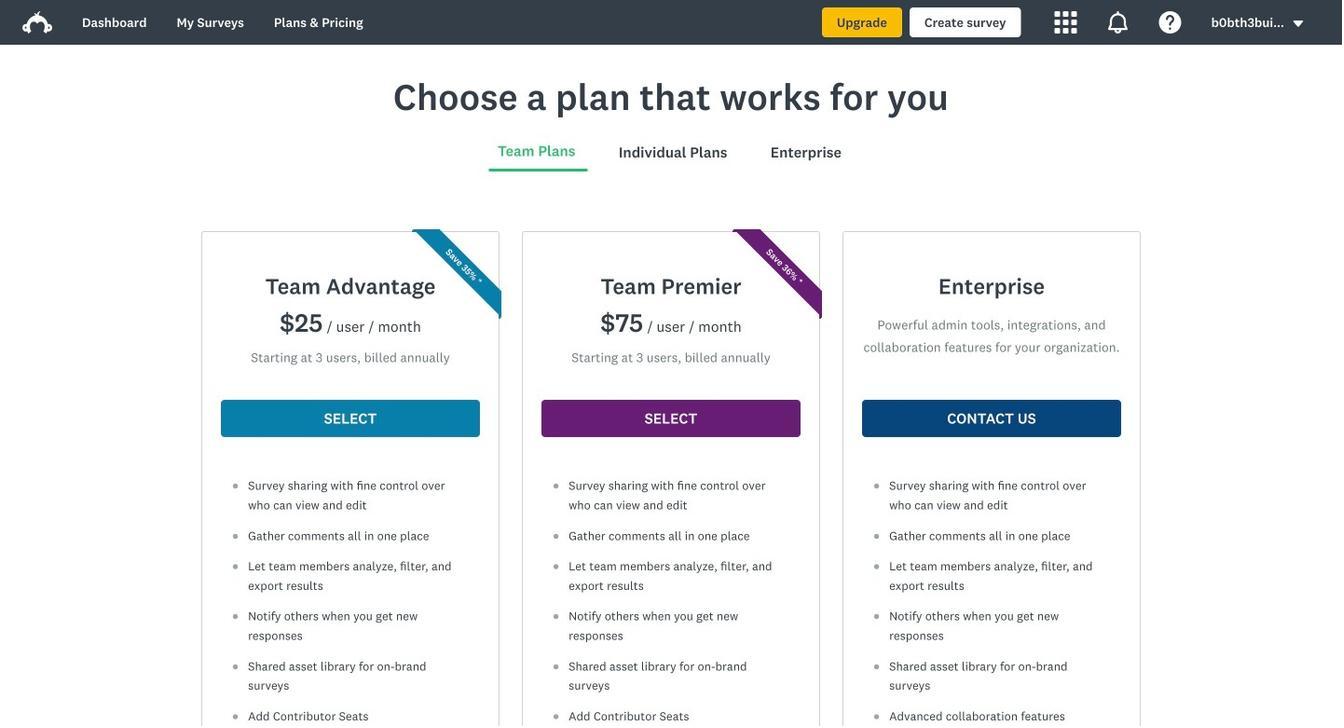 Task type: locate. For each thing, give the bounding box(es) containing it.
products icon image
[[1055, 11, 1077, 34], [1055, 11, 1077, 34]]

notification center icon image
[[1107, 11, 1129, 34]]

1 brand logo image from the top
[[22, 7, 52, 37]]

brand logo image
[[22, 7, 52, 37], [22, 11, 52, 34]]

dropdown arrow icon image
[[1292, 17, 1305, 30], [1294, 20, 1303, 27]]



Task type: describe. For each thing, give the bounding box(es) containing it.
2 brand logo image from the top
[[22, 11, 52, 34]]

help icon image
[[1159, 11, 1182, 34]]



Task type: vqa. For each thing, say whether or not it's contained in the screenshot.
"Dropdown arrow icon"
yes



